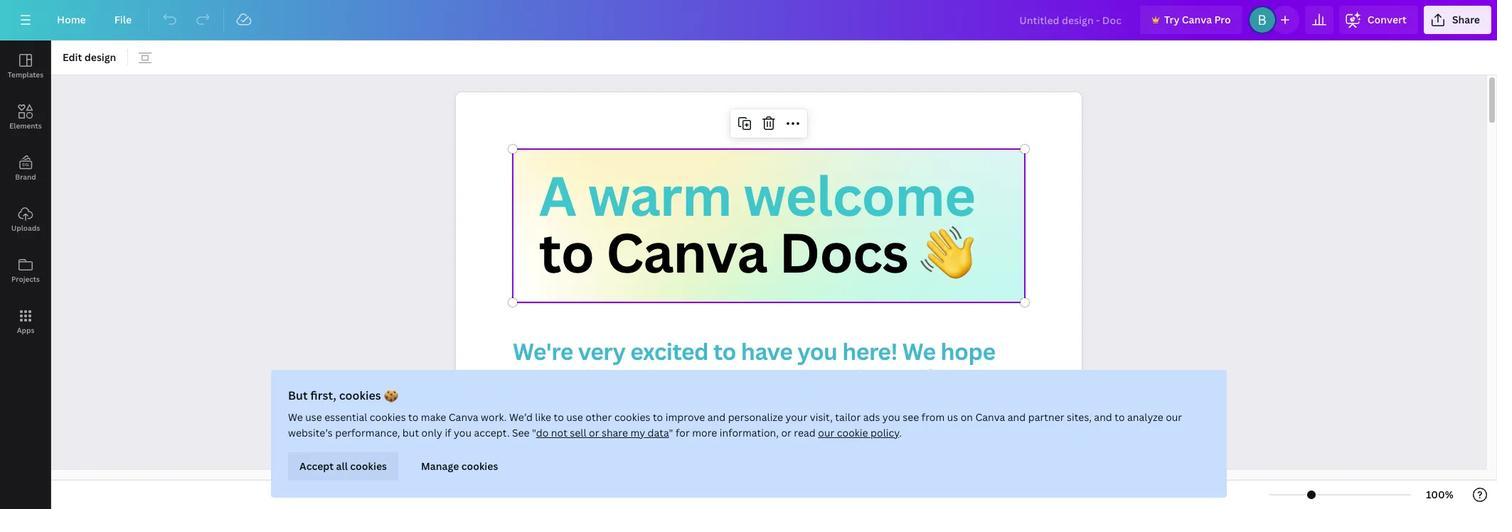 Task type: describe. For each thing, give the bounding box(es) containing it.
sites,
[[1067, 411, 1091, 425]]

create
[[783, 364, 851, 394]]

file button
[[103, 6, 143, 34]]

manage cookies button
[[409, 453, 509, 482]]

only
[[421, 427, 442, 440]]

uploads button
[[0, 194, 51, 245]]

2 or from the left
[[781, 427, 791, 440]]

all
[[336, 460, 347, 474]]

1 use from the left
[[305, 411, 322, 425]]

essential
[[324, 411, 367, 425]]

see
[[512, 427, 529, 440]]

share button
[[1424, 6, 1492, 34]]

file
[[114, 13, 132, 26]]

but first, cookies 🍪 dialog
[[271, 371, 1227, 499]]

love:
[[731, 435, 760, 452]]

canva inside we're very excited to have you here! we hope you enjoy using canva to create beautiful documents.
[[684, 364, 750, 394]]

convert button
[[1339, 6, 1418, 34]]

for
[[675, 427, 689, 440]]

cookie
[[837, 427, 868, 440]]

website's
[[288, 427, 332, 440]]

other
[[585, 411, 612, 425]]

templates
[[8, 70, 43, 80]]

we
[[641, 435, 658, 452]]

us
[[947, 411, 958, 425]]

here are six features we think you'll love:
[[513, 435, 760, 452]]

pro
[[1214, 13, 1231, 26]]

cookies down 🍪
[[369, 411, 406, 425]]

but
[[402, 427, 419, 440]]

welcome
[[744, 159, 975, 232]]

analyze
[[1127, 411, 1163, 425]]

read
[[794, 427, 815, 440]]

.
[[899, 427, 901, 440]]

hope
[[941, 336, 995, 367]]

apps button
[[0, 297, 51, 348]]

improve
[[665, 411, 705, 425]]

personalize
[[728, 411, 783, 425]]

edit
[[63, 51, 82, 64]]

your
[[785, 411, 807, 425]]

here
[[513, 435, 542, 452]]

from
[[921, 411, 944, 425]]

100%
[[1426, 489, 1454, 502]]

we use essential cookies to make canva work. we'd like to use other cookies to improve and personalize your visit, tailor ads you see from us on canva and partner sites, and to analyze our website's performance, but only if you accept. see "
[[288, 411, 1182, 440]]

if
[[444, 427, 451, 440]]

edit design button
[[57, 46, 122, 69]]

you right have
[[797, 336, 837, 367]]

try
[[1164, 13, 1180, 26]]

our inside the we use essential cookies to make canva work. we'd like to use other cookies to improve and personalize your visit, tailor ads you see from us on canva and partner sites, and to analyze our website's performance, but only if you accept. see "
[[1166, 411, 1182, 425]]

🍪
[[383, 388, 398, 404]]

excited
[[630, 336, 709, 367]]

enjoy
[[558, 364, 617, 394]]

home link
[[46, 6, 97, 34]]

policy
[[870, 427, 899, 440]]

a
[[539, 159, 576, 232]]

canva inside button
[[1182, 13, 1212, 26]]

none text field containing a warm welcome
[[456, 92, 1082, 510]]

edit design
[[63, 51, 116, 64]]

information,
[[719, 427, 779, 440]]

home
[[57, 13, 86, 26]]

try canva pro button
[[1140, 6, 1242, 34]]

2 " from the left
[[669, 427, 673, 440]]

2 use from the left
[[566, 411, 583, 425]]

elements
[[9, 121, 42, 131]]

data
[[647, 427, 669, 440]]

do not sell or share my data link
[[536, 427, 669, 440]]

not
[[551, 427, 567, 440]]

2 and from the left
[[1007, 411, 1026, 425]]

documents.
[[513, 391, 640, 422]]

very
[[578, 336, 625, 367]]

but
[[288, 388, 307, 404]]

brand
[[15, 172, 36, 182]]

make
[[421, 411, 446, 425]]

manage cookies
[[421, 460, 498, 474]]

partner
[[1028, 411, 1064, 425]]



Task type: vqa. For each thing, say whether or not it's contained in the screenshot.
But
yes



Task type: locate. For each thing, give the bounding box(es) containing it.
1 vertical spatial our
[[818, 427, 834, 440]]

more
[[692, 427, 717, 440]]

cookies inside 'button'
[[350, 460, 387, 474]]

accept.
[[474, 427, 509, 440]]

1 horizontal spatial "
[[669, 427, 673, 440]]

main menu bar
[[0, 0, 1497, 41]]

3 and from the left
[[1094, 411, 1112, 425]]

cookies inside button
[[461, 460, 498, 474]]

0 horizontal spatial use
[[305, 411, 322, 425]]

do not sell or share my data " for more information, or read our cookie policy .
[[536, 427, 901, 440]]

1 " from the left
[[532, 427, 536, 440]]

and
[[707, 411, 725, 425], [1007, 411, 1026, 425], [1094, 411, 1112, 425]]

using
[[622, 364, 679, 394]]

0 horizontal spatial our
[[818, 427, 834, 440]]

to canva docs 👋
[[539, 215, 974, 289]]

cookies
[[339, 388, 381, 404], [369, 411, 406, 425], [614, 411, 650, 425], [350, 460, 387, 474], [461, 460, 498, 474]]

1 horizontal spatial we
[[902, 336, 936, 367]]

we left hope
[[902, 336, 936, 367]]

cookies down accept.
[[461, 460, 498, 474]]

1 horizontal spatial and
[[1007, 411, 1026, 425]]

None text field
[[456, 92, 1082, 510]]

try canva pro
[[1164, 13, 1231, 26]]

1 horizontal spatial our
[[1166, 411, 1182, 425]]

and right sites,
[[1094, 411, 1112, 425]]

1 or from the left
[[589, 427, 599, 440]]

canva
[[1182, 13, 1212, 26], [606, 215, 767, 289], [684, 364, 750, 394], [448, 411, 478, 425], [975, 411, 1005, 425]]

ads
[[863, 411, 880, 425]]

accept all cookies
[[299, 460, 387, 474]]

do
[[536, 427, 548, 440]]

0 vertical spatial our
[[1166, 411, 1182, 425]]

we up website's
[[288, 411, 303, 425]]

or right sell
[[589, 427, 599, 440]]

to
[[539, 215, 594, 289], [713, 336, 736, 367], [755, 364, 778, 394], [408, 411, 418, 425], [553, 411, 564, 425], [653, 411, 663, 425], [1114, 411, 1125, 425]]

1 vertical spatial we
[[288, 411, 303, 425]]

apps
[[17, 326, 34, 336]]

" right "see"
[[532, 427, 536, 440]]

1 horizontal spatial use
[[566, 411, 583, 425]]

projects
[[11, 275, 40, 285]]

0 horizontal spatial we
[[288, 411, 303, 425]]

side panel tab list
[[0, 41, 51, 348]]

you
[[797, 336, 837, 367], [513, 364, 553, 394], [882, 411, 900, 425], [453, 427, 471, 440]]

0 horizontal spatial and
[[707, 411, 725, 425]]

0 horizontal spatial or
[[589, 427, 599, 440]]

we
[[902, 336, 936, 367], [288, 411, 303, 425]]

projects button
[[0, 245, 51, 297]]

you right if
[[453, 427, 471, 440]]

we're
[[513, 336, 573, 367]]

tailor
[[835, 411, 860, 425]]

👋
[[920, 215, 974, 289]]

we inside we're very excited to have you here! we hope you enjoy using canva to create beautiful documents.
[[902, 336, 936, 367]]

share
[[601, 427, 628, 440]]

visit,
[[810, 411, 833, 425]]

like
[[535, 411, 551, 425]]

our cookie policy link
[[818, 427, 899, 440]]

on
[[960, 411, 973, 425]]

think
[[661, 435, 692, 452]]

share
[[1452, 13, 1480, 26]]

you'll
[[695, 435, 728, 452]]

warm
[[588, 159, 732, 232]]

first,
[[310, 388, 336, 404]]

100% button
[[1417, 484, 1463, 507]]

elements button
[[0, 92, 51, 143]]

we'd
[[509, 411, 532, 425]]

we're very excited to have you here! we hope you enjoy using canva to create beautiful documents.
[[513, 336, 1000, 422]]

performance,
[[335, 427, 400, 440]]

and left the partner
[[1007, 411, 1026, 425]]

1 horizontal spatial or
[[781, 427, 791, 440]]

0 vertical spatial we
[[902, 336, 936, 367]]

Design title text field
[[1008, 6, 1134, 34]]

accept
[[299, 460, 333, 474]]

design
[[84, 51, 116, 64]]

you up 'policy'
[[882, 411, 900, 425]]

our right analyze
[[1166, 411, 1182, 425]]

our
[[1166, 411, 1182, 425], [818, 427, 834, 440]]

work.
[[481, 411, 506, 425]]

uploads
[[11, 223, 40, 233]]

docs
[[779, 215, 908, 289]]

accept all cookies button
[[288, 453, 398, 482]]

but first, cookies 🍪
[[288, 388, 398, 404]]

a warm welcome
[[539, 159, 975, 232]]

1 and from the left
[[707, 411, 725, 425]]

six
[[568, 435, 584, 452]]

cookies up my in the bottom left of the page
[[614, 411, 650, 425]]

cookies right all
[[350, 460, 387, 474]]

" inside the we use essential cookies to make canva work. we'd like to use other cookies to improve and personalize your visit, tailor ads you see from us on canva and partner sites, and to analyze our website's performance, but only if you accept. see "
[[532, 427, 536, 440]]

our down visit,
[[818, 427, 834, 440]]

my
[[630, 427, 645, 440]]

0 horizontal spatial "
[[532, 427, 536, 440]]

or left read
[[781, 427, 791, 440]]

convert
[[1368, 13, 1407, 26]]

use up website's
[[305, 411, 322, 425]]

brand button
[[0, 143, 51, 194]]

beautiful
[[856, 364, 953, 394]]

cookies up essential
[[339, 388, 381, 404]]

here!
[[842, 336, 898, 367]]

or
[[589, 427, 599, 440], [781, 427, 791, 440]]

" left for
[[669, 427, 673, 440]]

2 horizontal spatial and
[[1094, 411, 1112, 425]]

you up "like" at the bottom of the page
[[513, 364, 553, 394]]

features
[[587, 435, 638, 452]]

and up do not sell or share my data " for more information, or read our cookie policy .
[[707, 411, 725, 425]]

use up sell
[[566, 411, 583, 425]]

we inside the we use essential cookies to make canva work. we'd like to use other cookies to improve and personalize your visit, tailor ads you see from us on canva and partner sites, and to analyze our website's performance, but only if you accept. see "
[[288, 411, 303, 425]]

have
[[741, 336, 793, 367]]



